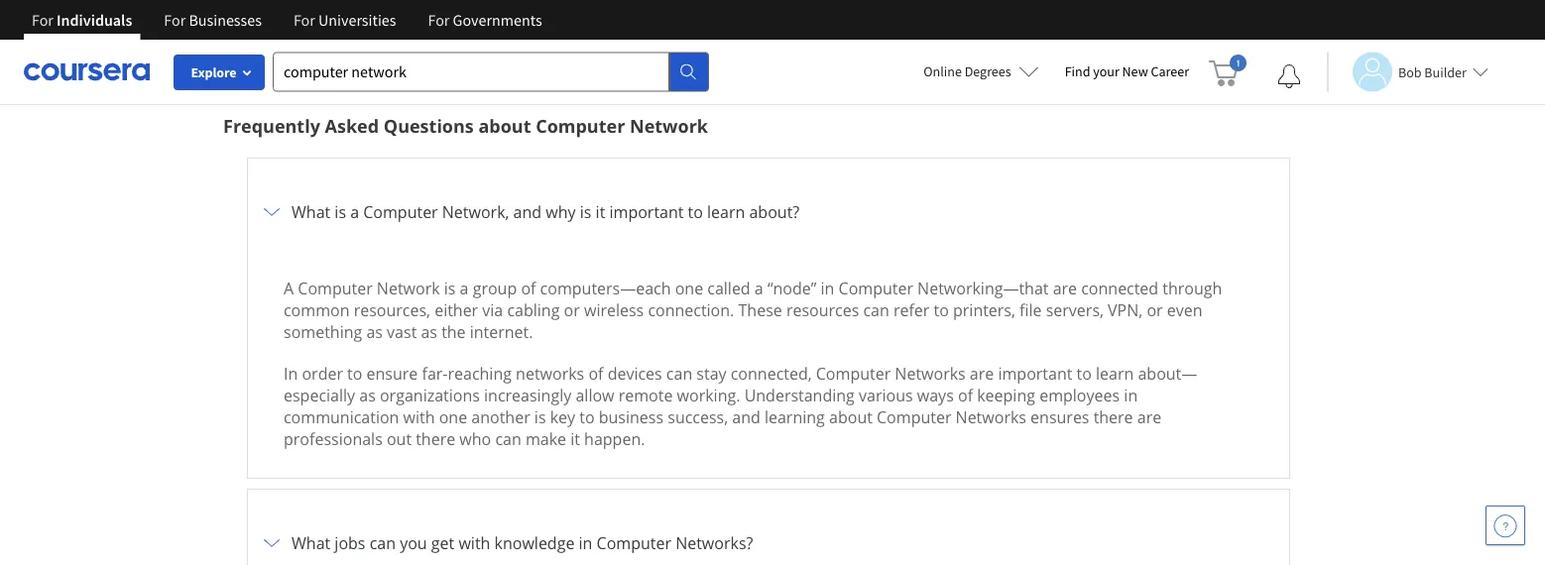 Task type: locate. For each thing, give the bounding box(es) containing it.
find your new career link
[[1055, 60, 1199, 84]]

career
[[1151, 62, 1189, 80]]

these
[[739, 299, 782, 321]]

network
[[630, 113, 708, 138], [377, 278, 440, 299]]

1 horizontal spatial one
[[675, 278, 703, 299]]

2 what from the top
[[292, 532, 331, 554]]

devices
[[608, 363, 662, 384]]

there down employees
[[1094, 406, 1133, 428]]

to inside what is a computer network, and why is it important to learn about? dropdown button
[[688, 201, 703, 222]]

a computer network is a group of computers—each one called a "node" in computer networking—that are connected through common resources, either via cabling or wireless connection. these resources can refer to printers, file servers, vpn, or even something as vast as the internet.
[[284, 278, 1223, 342]]

are inside a computer network is a group of computers—each one called a "node" in computer networking—that are connected through common resources, either via cabling or wireless connection. these resources can refer to printers, file servers, vpn, or even something as vast as the internet.
[[1053, 278, 1077, 299]]

questions
[[384, 113, 474, 138]]

and inside in order to ensure far-reaching networks of devices can stay connected, computer networks are important to learn about— especially as organizations increasingly allow remote working. understanding various ways of keeping employees in communication with one another is key to business success, and learning about computer networks ensures there are professionals out there who can make it happen.
[[732, 406, 761, 428]]

the
[[442, 321, 466, 342]]

1 horizontal spatial or
[[1147, 299, 1163, 321]]

find your new career
[[1065, 62, 1189, 80]]

of
[[521, 278, 536, 299], [589, 363, 604, 384], [958, 385, 973, 406]]

1 vertical spatial in
[[1124, 385, 1138, 406]]

as down ensure
[[359, 385, 376, 406]]

understanding
[[745, 385, 855, 406]]

is inside a computer network is a group of computers—each one called a "node" in computer networking—that are connected through common resources, either via cabling or wireless connection. these resources can refer to printers, file servers, vpn, or even something as vast as the internet.
[[444, 278, 456, 299]]

1 vertical spatial what
[[292, 532, 331, 554]]

for for universities
[[294, 10, 315, 30]]

for left universities
[[294, 10, 315, 30]]

of up the allow
[[589, 363, 604, 384]]

0 horizontal spatial or
[[564, 299, 580, 321]]

0 horizontal spatial important
[[610, 201, 684, 222]]

file
[[1020, 299, 1042, 321]]

what
[[292, 201, 331, 222], [292, 532, 331, 554]]

one up connection.
[[675, 278, 703, 299]]

about down various
[[829, 406, 873, 428]]

2 vertical spatial in
[[579, 532, 593, 554]]

networks?
[[676, 532, 753, 554]]

0 horizontal spatial with
[[403, 406, 435, 428]]

computer left networks?
[[597, 532, 672, 554]]

0 horizontal spatial one
[[439, 406, 467, 428]]

communication
[[284, 406, 399, 428]]

one
[[675, 278, 703, 299], [439, 406, 467, 428]]

to
[[688, 201, 703, 222], [934, 299, 949, 321], [347, 363, 363, 384], [1077, 363, 1092, 384], [580, 406, 595, 428]]

for left individuals
[[32, 10, 53, 30]]

2 horizontal spatial are
[[1138, 406, 1162, 428]]

0 horizontal spatial in
[[579, 532, 593, 554]]

it right why
[[596, 201, 605, 222]]

organizations
[[380, 385, 480, 406]]

ensure
[[367, 363, 418, 384]]

learn left about?
[[707, 201, 745, 222]]

networking—that
[[918, 278, 1049, 299]]

can left 'refer'
[[863, 299, 890, 321]]

online degrees button
[[908, 50, 1055, 93]]

computer up why
[[536, 113, 625, 138]]

what right chevron right image
[[292, 201, 331, 222]]

a up these
[[755, 278, 764, 299]]

1 or from the left
[[564, 299, 580, 321]]

1 horizontal spatial network
[[630, 113, 708, 138]]

of up cabling
[[521, 278, 536, 299]]

a up either
[[460, 278, 469, 299]]

to down the allow
[[580, 406, 595, 428]]

1 horizontal spatial are
[[1053, 278, 1077, 299]]

what for what jobs can you get with knowledge in computer networks?
[[292, 532, 331, 554]]

0 vertical spatial are
[[1053, 278, 1077, 299]]

4 for from the left
[[428, 10, 450, 30]]

and left why
[[513, 201, 542, 222]]

for left "businesses"
[[164, 10, 186, 30]]

0 vertical spatial in
[[821, 278, 835, 299]]

one up who
[[439, 406, 467, 428]]

is left key at the bottom left of the page
[[535, 406, 546, 428]]

wireless
[[584, 299, 644, 321]]

help center image
[[1494, 514, 1518, 538]]

1 vertical spatial and
[[732, 406, 761, 428]]

in up resources
[[821, 278, 835, 299]]

in order to ensure far-reaching networks of devices can stay connected, computer networks are important to learn about— especially as organizations increasingly allow remote working. understanding various ways of keeping employees in communication with one another is key to business success, and learning about computer networks ensures there are professionals out there who can make it happen.
[[284, 363, 1198, 450]]

explore button
[[174, 55, 265, 90]]

can left you
[[370, 532, 396, 554]]

it
[[596, 201, 605, 222], [571, 428, 580, 450]]

businesses
[[189, 10, 262, 30]]

2 for from the left
[[164, 10, 186, 30]]

are
[[1053, 278, 1077, 299], [970, 363, 994, 384], [1138, 406, 1162, 428]]

a
[[350, 201, 359, 222], [460, 278, 469, 299], [755, 278, 764, 299]]

important
[[610, 201, 684, 222], [998, 363, 1073, 384]]

for for governments
[[428, 10, 450, 30]]

group
[[473, 278, 517, 299]]

a
[[284, 278, 294, 299]]

2 horizontal spatial in
[[1124, 385, 1138, 406]]

universities
[[318, 10, 396, 30]]

about—
[[1138, 363, 1198, 384]]

3 for from the left
[[294, 10, 315, 30]]

0 vertical spatial learn
[[707, 201, 745, 222]]

in inside in order to ensure far-reaching networks of devices can stay connected, computer networks are important to learn about— especially as organizations increasingly allow remote working. understanding various ways of keeping employees in communication with one another is key to business success, and learning about computer networks ensures there are professionals out there who can make it happen.
[[1124, 385, 1138, 406]]

0 horizontal spatial are
[[970, 363, 994, 384]]

0 vertical spatial about
[[479, 113, 531, 138]]

0 horizontal spatial of
[[521, 278, 536, 299]]

for universities
[[294, 10, 396, 30]]

0 horizontal spatial and
[[513, 201, 542, 222]]

to right 'refer'
[[934, 299, 949, 321]]

in inside a computer network is a group of computers—each one called a "node" in computer networking—that are connected through common resources, either via cabling or wireless connection. these resources can refer to printers, file servers, vpn, or even something as vast as the internet.
[[821, 278, 835, 299]]

0 vertical spatial it
[[596, 201, 605, 222]]

ensures
[[1031, 406, 1090, 428]]

or right cabling
[[564, 299, 580, 321]]

allow
[[576, 385, 615, 406]]

networks down keeping on the right of the page
[[956, 406, 1027, 428]]

1 vertical spatial it
[[571, 428, 580, 450]]

0 horizontal spatial learn
[[707, 201, 745, 222]]

resources,
[[354, 299, 431, 321]]

can left stay
[[667, 363, 693, 384]]

1 horizontal spatial it
[[596, 201, 605, 222]]

about down what do you want to learn? text box
[[479, 113, 531, 138]]

is right chevron right image
[[335, 201, 346, 222]]

is up either
[[444, 278, 456, 299]]

2 horizontal spatial of
[[958, 385, 973, 406]]

important up keeping on the right of the page
[[998, 363, 1073, 384]]

individuals
[[57, 10, 132, 30]]

about
[[479, 113, 531, 138], [829, 406, 873, 428]]

are up servers,
[[1053, 278, 1077, 299]]

and inside dropdown button
[[513, 201, 542, 222]]

important right why
[[610, 201, 684, 222]]

1 vertical spatial network
[[377, 278, 440, 299]]

in right employees
[[1124, 385, 1138, 406]]

online degrees
[[924, 62, 1011, 80]]

1 horizontal spatial in
[[821, 278, 835, 299]]

0 vertical spatial with
[[403, 406, 435, 428]]

what left jobs
[[292, 532, 331, 554]]

especially
[[284, 385, 355, 406]]

ways
[[917, 385, 954, 406]]

1 vertical spatial about
[[829, 406, 873, 428]]

computer down ways
[[877, 406, 952, 428]]

0 horizontal spatial network
[[377, 278, 440, 299]]

can inside dropdown button
[[370, 532, 396, 554]]

of right ways
[[958, 385, 973, 406]]

0 vertical spatial what
[[292, 201, 331, 222]]

are down about—
[[1138, 406, 1162, 428]]

to left about?
[[688, 201, 703, 222]]

and
[[513, 201, 542, 222], [732, 406, 761, 428]]

1 horizontal spatial and
[[732, 406, 761, 428]]

0 vertical spatial and
[[513, 201, 542, 222]]

networks
[[516, 363, 585, 384]]

via
[[482, 299, 503, 321]]

1 for from the left
[[32, 10, 53, 30]]

1 vertical spatial important
[[998, 363, 1073, 384]]

learn
[[707, 201, 745, 222], [1096, 363, 1134, 384]]

new
[[1123, 62, 1148, 80]]

1 vertical spatial one
[[439, 406, 467, 428]]

a right chevron right image
[[350, 201, 359, 222]]

computer up common at bottom
[[298, 278, 373, 299]]

or right vpn,
[[1147, 299, 1163, 321]]

or
[[564, 299, 580, 321], [1147, 299, 1163, 321]]

one inside in order to ensure far-reaching networks of devices can stay connected, computer networks are important to learn about— especially as organizations increasingly allow remote working. understanding various ways of keeping employees in communication with one another is key to business success, and learning about computer networks ensures there are professionals out there who can make it happen.
[[439, 406, 467, 428]]

1 what from the top
[[292, 201, 331, 222]]

1 vertical spatial with
[[459, 532, 490, 554]]

None search field
[[273, 52, 709, 92]]

1 horizontal spatial about
[[829, 406, 873, 428]]

it down key at the bottom left of the page
[[571, 428, 580, 450]]

chevron right image
[[260, 531, 284, 555]]

to right order
[[347, 363, 363, 384]]

can
[[863, 299, 890, 321], [667, 363, 693, 384], [495, 428, 522, 450], [370, 532, 396, 554]]

shopping cart: 1 item image
[[1209, 55, 1247, 86]]

as left the
[[421, 321, 437, 342]]

1 horizontal spatial important
[[998, 363, 1073, 384]]

0 horizontal spatial a
[[350, 201, 359, 222]]

1 vertical spatial learn
[[1096, 363, 1134, 384]]

with right get
[[459, 532, 490, 554]]

keeping
[[977, 385, 1036, 406]]

there right out
[[416, 428, 456, 450]]

networks up ways
[[895, 363, 966, 384]]

connection.
[[648, 299, 734, 321]]

computer
[[536, 113, 625, 138], [363, 201, 438, 222], [298, 278, 373, 299], [839, 278, 914, 299], [816, 363, 891, 384], [877, 406, 952, 428], [597, 532, 672, 554]]

with down organizations
[[403, 406, 435, 428]]

2 or from the left
[[1147, 299, 1163, 321]]

0 vertical spatial important
[[610, 201, 684, 222]]

for left governments
[[428, 10, 450, 30]]

are up keeping on the right of the page
[[970, 363, 994, 384]]

0 vertical spatial one
[[675, 278, 703, 299]]

in right knowledge
[[579, 532, 593, 554]]

learn up employees
[[1096, 363, 1134, 384]]

with
[[403, 406, 435, 428], [459, 532, 490, 554]]

for
[[32, 10, 53, 30], [164, 10, 186, 30], [294, 10, 315, 30], [428, 10, 450, 30]]

and down working.
[[732, 406, 761, 428]]

resources
[[787, 299, 859, 321]]

vpn,
[[1108, 299, 1143, 321]]

it inside in order to ensure far-reaching networks of devices can stay connected, computer networks are important to learn about— especially as organizations increasingly allow remote working. understanding various ways of keeping employees in communication with one another is key to business success, and learning about computer networks ensures there are professionals out there who can make it happen.
[[571, 428, 580, 450]]

1 horizontal spatial learn
[[1096, 363, 1134, 384]]

1 horizontal spatial with
[[459, 532, 490, 554]]

0 horizontal spatial it
[[571, 428, 580, 450]]

for for individuals
[[32, 10, 53, 30]]



Task type: describe. For each thing, give the bounding box(es) containing it.
printers,
[[953, 299, 1016, 321]]

with inside in order to ensure far-reaching networks of devices can stay connected, computer networks are important to learn about— especially as organizations increasingly allow remote working. understanding various ways of keeping employees in communication with one another is key to business success, and learning about computer networks ensures there are professionals out there who can make it happen.
[[403, 406, 435, 428]]

reaching
[[448, 363, 512, 384]]

vast
[[387, 321, 417, 342]]

business
[[599, 406, 664, 428]]

even
[[1167, 299, 1203, 321]]

bob builder button
[[1327, 52, 1489, 92]]

success,
[[668, 406, 728, 428]]

"node"
[[768, 278, 817, 299]]

can down the another
[[495, 428, 522, 450]]

why
[[546, 201, 576, 222]]

computer up various
[[816, 363, 891, 384]]

1 horizontal spatial there
[[1094, 406, 1133, 428]]

what is a computer network, and why is it important to learn about?
[[292, 201, 800, 222]]

1 horizontal spatial of
[[589, 363, 604, 384]]

What do you want to learn? text field
[[273, 52, 670, 92]]

what is a computer network, and why is it important to learn about? button
[[260, 170, 1278, 254]]

bob builder
[[1399, 63, 1467, 81]]

chevron right image
[[260, 200, 284, 224]]

order
[[302, 363, 343, 384]]

frequently
[[223, 113, 320, 138]]

network,
[[442, 201, 509, 222]]

banner navigation
[[16, 0, 558, 40]]

0 horizontal spatial about
[[479, 113, 531, 138]]

1 vertical spatial networks
[[956, 406, 1027, 428]]

with inside what jobs can you get with knowledge in computer networks? dropdown button
[[459, 532, 490, 554]]

explore
[[191, 63, 237, 81]]

asked
[[325, 113, 379, 138]]

common
[[284, 299, 350, 321]]

your
[[1093, 62, 1120, 80]]

out
[[387, 428, 412, 450]]

professionals
[[284, 428, 383, 450]]

can inside a computer network is a group of computers—each one called a "node" in computer networking—that are connected through common resources, either via cabling or wireless connection. these resources can refer to printers, file servers, vpn, or even something as vast as the internet.
[[863, 299, 890, 321]]

learn inside in order to ensure far-reaching networks of devices can stay connected, computer networks are important to learn about— especially as organizations increasingly allow remote working. understanding various ways of keeping employees in communication with one another is key to business success, and learning about computer networks ensures there are professionals out there who can make it happen.
[[1096, 363, 1134, 384]]

important inside in order to ensure far-reaching networks of devices can stay connected, computer networks are important to learn about— especially as organizations increasingly allow remote working. understanding various ways of keeping employees in communication with one another is key to business success, and learning about computer networks ensures there are professionals out there who can make it happen.
[[998, 363, 1073, 384]]

show notifications image
[[1278, 64, 1302, 88]]

degrees
[[965, 62, 1011, 80]]

another
[[472, 406, 530, 428]]

it inside dropdown button
[[596, 201, 605, 222]]

various
[[859, 385, 913, 406]]

computer left network,
[[363, 201, 438, 222]]

cabling
[[507, 299, 560, 321]]

working.
[[677, 385, 741, 406]]

2 horizontal spatial a
[[755, 278, 764, 299]]

connected,
[[731, 363, 812, 384]]

computer up 'refer'
[[839, 278, 914, 299]]

computers—each
[[540, 278, 671, 299]]

a inside dropdown button
[[350, 201, 359, 222]]

online
[[924, 62, 962, 80]]

as left vast
[[366, 321, 383, 342]]

what for what is a computer network, and why is it important to learn about?
[[292, 201, 331, 222]]

jobs
[[335, 532, 366, 554]]

far-
[[422, 363, 448, 384]]

happen.
[[584, 428, 645, 450]]

get
[[431, 532, 455, 554]]

1 horizontal spatial a
[[460, 278, 469, 299]]

find
[[1065, 62, 1091, 80]]

something
[[284, 321, 362, 342]]

what jobs can you get with knowledge in computer networks?
[[292, 532, 753, 554]]

learning
[[765, 406, 825, 428]]

collapsed list
[[247, 157, 1291, 565]]

coursera image
[[24, 56, 150, 88]]

who
[[460, 428, 491, 450]]

bob
[[1399, 63, 1422, 81]]

0 vertical spatial networks
[[895, 363, 966, 384]]

1 vertical spatial are
[[970, 363, 994, 384]]

through
[[1163, 278, 1223, 299]]

what jobs can you get with knowledge in computer networks? button
[[260, 502, 1278, 565]]

2 vertical spatial are
[[1138, 406, 1162, 428]]

is right why
[[580, 201, 592, 222]]

frequently asked questions about computer network
[[223, 113, 708, 138]]

increasingly
[[484, 385, 572, 406]]

one inside a computer network is a group of computers—each one called a "node" in computer networking—that are connected through common resources, either via cabling or wireless connection. these resources can refer to printers, file servers, vpn, or even something as vast as the internet.
[[675, 278, 703, 299]]

for individuals
[[32, 10, 132, 30]]

refer
[[894, 299, 930, 321]]

0 vertical spatial network
[[630, 113, 708, 138]]

key
[[550, 406, 575, 428]]

builder
[[1425, 63, 1467, 81]]

internet.
[[470, 321, 533, 342]]

employees
[[1040, 385, 1120, 406]]

make
[[526, 428, 567, 450]]

either
[[435, 299, 478, 321]]

is inside in order to ensure far-reaching networks of devices can stay connected, computer networks are important to learn about— especially as organizations increasingly allow remote working. understanding various ways of keeping employees in communication with one another is key to business success, and learning about computer networks ensures there are professionals out there who can make it happen.
[[535, 406, 546, 428]]

called
[[708, 278, 751, 299]]

in
[[284, 363, 298, 384]]

to inside a computer network is a group of computers—each one called a "node" in computer networking—that are connected through common resources, either via cabling or wireless connection. these resources can refer to printers, file servers, vpn, or even something as vast as the internet.
[[934, 299, 949, 321]]

learn inside dropdown button
[[707, 201, 745, 222]]

for businesses
[[164, 10, 262, 30]]

important inside dropdown button
[[610, 201, 684, 222]]

knowledge
[[495, 532, 575, 554]]

0 horizontal spatial there
[[416, 428, 456, 450]]

in inside dropdown button
[[579, 532, 593, 554]]

of inside a computer network is a group of computers—each one called a "node" in computer networking—that are connected through common resources, either via cabling or wireless connection. these resources can refer to printers, file servers, vpn, or even something as vast as the internet.
[[521, 278, 536, 299]]

as inside in order to ensure far-reaching networks of devices can stay connected, computer networks are important to learn about— especially as organizations increasingly allow remote working. understanding various ways of keeping employees in communication with one another is key to business success, and learning about computer networks ensures there are professionals out there who can make it happen.
[[359, 385, 376, 406]]

you
[[400, 532, 427, 554]]

network inside a computer network is a group of computers—each one called a "node" in computer networking—that are connected through common resources, either via cabling or wireless connection. these resources can refer to printers, file servers, vpn, or even something as vast as the internet.
[[377, 278, 440, 299]]

about inside in order to ensure far-reaching networks of devices can stay connected, computer networks are important to learn about— especially as organizations increasingly allow remote working. understanding various ways of keeping employees in communication with one another is key to business success, and learning about computer networks ensures there are professionals out there who can make it happen.
[[829, 406, 873, 428]]

servers,
[[1046, 299, 1104, 321]]

connected
[[1082, 278, 1159, 299]]

about?
[[749, 201, 800, 222]]

remote
[[619, 385, 673, 406]]

for governments
[[428, 10, 542, 30]]

governments
[[453, 10, 542, 30]]

for for businesses
[[164, 10, 186, 30]]

stay
[[697, 363, 727, 384]]

to up employees
[[1077, 363, 1092, 384]]



Task type: vqa. For each thing, say whether or not it's contained in the screenshot.
the this
no



